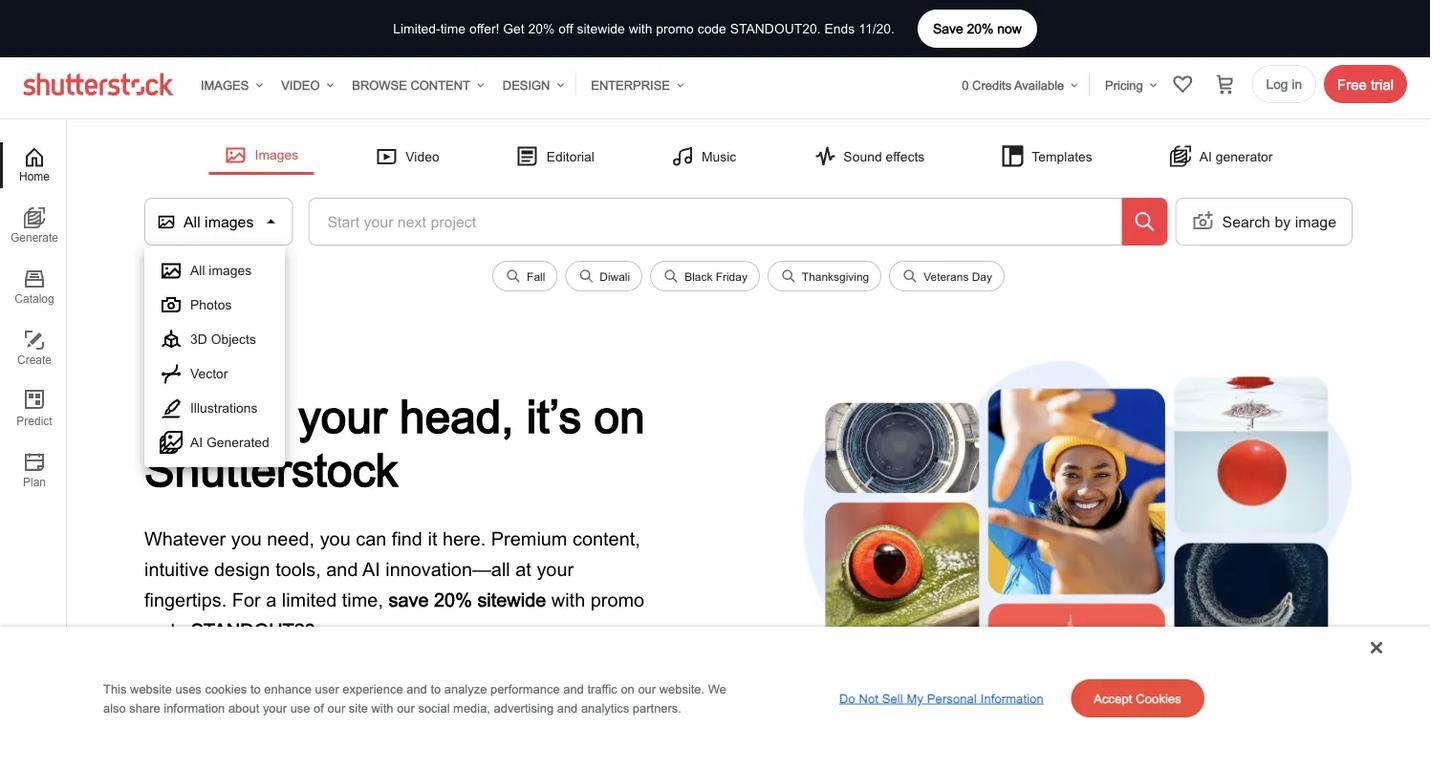 Task type: vqa. For each thing, say whether or not it's contained in the screenshot.
"all" to the bottom
yes



Task type: describe. For each thing, give the bounding box(es) containing it.
social
[[418, 701, 450, 715]]

photos menu item
[[144, 288, 285, 322]]

ai for ai generated
[[190, 435, 203, 450]]

traffic
[[587, 682, 617, 696]]

content
[[411, 78, 470, 92]]

cookies
[[205, 682, 247, 696]]

tab list containing home
[[0, 142, 66, 510]]

my
[[907, 691, 924, 706]]

at
[[516, 558, 531, 580]]

catalog link
[[0, 265, 66, 311]]

1 horizontal spatial code
[[698, 21, 726, 36]]

with promo code
[[144, 588, 645, 641]]

cart image
[[1214, 73, 1237, 96]]

black
[[685, 270, 713, 283]]

illustrations menu item
[[144, 391, 285, 425]]

search image
[[1133, 210, 1156, 233]]

browse
[[352, 78, 407, 92]]

partners.
[[633, 701, 682, 715]]

save
[[933, 21, 963, 36]]

enterprise
[[591, 78, 670, 92]]

thanksgiving button
[[768, 261, 882, 292]]

by
[[1275, 213, 1291, 230]]

2 to from the left
[[431, 682, 441, 696]]

0 vertical spatial in
[[1292, 76, 1302, 92]]

do
[[839, 691, 855, 706]]

design
[[214, 558, 270, 580]]

limited-
[[393, 21, 440, 36]]

veterans day link
[[889, 261, 1005, 299]]

analytics
[[581, 701, 629, 715]]

free
[[1338, 76, 1367, 92]]

cookies
[[1136, 691, 1182, 706]]

accept cookies button
[[1071, 680, 1205, 718]]

0 credits available
[[962, 78, 1064, 92]]

black friday button
[[650, 261, 760, 292]]

save 20% now link
[[918, 10, 1037, 48]]

20% for now
[[967, 21, 994, 36]]

.
[[315, 619, 321, 641]]

design
[[503, 78, 550, 92]]

0 vertical spatial video
[[281, 78, 320, 92]]

ai generator
[[1200, 149, 1273, 164]]

information
[[981, 691, 1044, 706]]

all images menu item
[[144, 253, 285, 288]]

image
[[1295, 213, 1337, 230]]

pricing
[[1105, 78, 1143, 92]]

diwali button
[[565, 261, 643, 292]]

editorial
[[547, 149, 595, 164]]

veterans day button
[[889, 261, 1005, 292]]

search
[[1222, 213, 1271, 230]]

accept
[[1094, 691, 1133, 706]]

this
[[103, 682, 127, 696]]

veterans day
[[924, 270, 992, 283]]

plan
[[23, 476, 46, 489]]

in inside if it's in your head, it's on shutterstock
[[250, 389, 286, 442]]

and inside whatever you need, you can find it here. premium content, intuitive design tools, and ai innovation—all at your fingertips. for a limited time,
[[326, 558, 358, 580]]

1 horizontal spatial our
[[397, 701, 415, 715]]

2 tab list from the top
[[0, 670, 67, 771]]

black friday link
[[650, 261, 760, 299]]

here.
[[443, 527, 486, 549]]

ends
[[825, 21, 855, 36]]

thanksgiving link
[[768, 261, 882, 299]]

offer!
[[469, 21, 499, 36]]

limited
[[282, 588, 337, 610]]

now
[[997, 21, 1022, 36]]

video link
[[274, 66, 337, 104]]

plan link
[[0, 448, 66, 494]]

with inside this website uses cookies to enhance user experience and to analyze performance and traffic on our website. we also share information about your use of our site with our social media, advertising and analytics partners.
[[371, 701, 393, 715]]

accept cookies
[[1094, 691, 1182, 706]]

3d objects menu item
[[144, 322, 285, 357]]

limited-time offer! get 20% off sitewide with promo code standout20. ends 11/20.
[[393, 21, 895, 36]]

2 you from the left
[[320, 527, 351, 549]]

generate link
[[0, 204, 66, 250]]

generated
[[207, 435, 269, 450]]

images link
[[193, 66, 266, 104]]

0 horizontal spatial our
[[327, 701, 345, 715]]

and up social
[[407, 682, 427, 696]]

sell
[[882, 691, 903, 706]]

all for all images menu item
[[190, 263, 205, 278]]

it
[[428, 527, 437, 549]]

analyze
[[444, 682, 487, 696]]

sound effects
[[844, 149, 925, 164]]

sound effects menu item
[[798, 139, 940, 174]]

ai inside whatever you need, you can find it here. premium content, intuitive design tools, and ai innovation—all at your fingertips. for a limited time,
[[362, 558, 380, 580]]

share
[[129, 701, 160, 715]]

on inside if it's in your head, it's on shutterstock
[[594, 389, 645, 442]]

browse content
[[352, 78, 470, 92]]

media,
[[453, 701, 490, 715]]

enhance
[[264, 682, 312, 696]]

0
[[962, 78, 969, 92]]

experience
[[343, 682, 403, 696]]

predict link
[[0, 387, 66, 433]]

shutterstock image
[[23, 73, 178, 96]]

find
[[392, 527, 423, 549]]

performance
[[490, 682, 560, 696]]

shutterstock
[[144, 443, 398, 496]]



Task type: locate. For each thing, give the bounding box(es) containing it.
promo up "enterprise" link
[[656, 21, 694, 36]]

you up design
[[231, 527, 262, 549]]

sitewide right off
[[577, 21, 625, 36]]

all images for all images button
[[184, 213, 254, 230]]

your inside whatever you need, you can find it here. premium content, intuitive design tools, and ai innovation—all at your fingertips. for a limited time,
[[537, 558, 574, 580]]

personal
[[927, 691, 977, 706]]

1 vertical spatial code
[[144, 619, 186, 641]]

menu
[[144, 138, 1353, 175], [144, 246, 285, 468]]

menu containing all images
[[144, 246, 285, 468]]

templates
[[1032, 149, 1093, 164]]

whatever you need, you can find it here. premium content, intuitive design tools, and ai innovation—all at your fingertips. for a limited time,
[[144, 527, 640, 610]]

1 you from the left
[[231, 527, 262, 549]]

20% left off
[[528, 21, 555, 36]]

images for all images menu item
[[209, 263, 252, 278]]

1 vertical spatial in
[[250, 389, 286, 442]]

ai generated menu item
[[144, 425, 285, 460]]

1 horizontal spatial it's
[[527, 389, 582, 442]]

standout20
[[191, 619, 315, 641]]

all up photos
[[190, 263, 205, 278]]

1 vertical spatial on
[[621, 682, 635, 696]]

your
[[298, 389, 387, 442], [537, 558, 574, 580], [263, 701, 287, 715]]

1 horizontal spatial 20%
[[528, 21, 555, 36]]

sitewide down at at the bottom left
[[477, 588, 546, 610]]

all inside menu item
[[190, 263, 205, 278]]

collections image
[[1172, 73, 1195, 96]]

ai
[[1200, 149, 1212, 164], [190, 435, 203, 450], [362, 558, 380, 580]]

0 horizontal spatial images
[[201, 78, 249, 92]]

friday
[[716, 270, 747, 283]]

3d objects
[[190, 332, 256, 347]]

use
[[290, 701, 310, 715]]

images up all images menu item
[[205, 213, 254, 230]]

2 horizontal spatial with
[[629, 21, 652, 36]]

0 horizontal spatial code
[[144, 619, 186, 641]]

pricing link
[[1098, 66, 1160, 104]]

generator
[[1216, 149, 1273, 164]]

2 it's from the left
[[527, 389, 582, 442]]

images
[[201, 78, 249, 92], [255, 147, 299, 163]]

content,
[[573, 527, 640, 549]]

our
[[638, 682, 656, 696], [327, 701, 345, 715], [397, 701, 415, 715]]

ai inside ai generator menu item
[[1200, 149, 1212, 164]]

about
[[228, 701, 259, 715]]

1 horizontal spatial your
[[298, 389, 387, 442]]

2 horizontal spatial ai
[[1200, 149, 1212, 164]]

ai down can
[[362, 558, 380, 580]]

1 vertical spatial ai
[[190, 435, 203, 450]]

time,
[[342, 588, 383, 610]]

1 it's from the left
[[182, 389, 237, 442]]

11/20.
[[859, 21, 895, 36]]

0 horizontal spatial promo
[[591, 588, 645, 610]]

20% for sitewide
[[434, 588, 472, 610]]

with
[[629, 21, 652, 36], [551, 588, 585, 610], [371, 701, 393, 715]]

0 horizontal spatial it's
[[182, 389, 237, 442]]

black friday
[[685, 270, 747, 283]]

information
[[164, 701, 225, 715]]

search by image
[[1222, 213, 1337, 230]]

0 horizontal spatial sitewide
[[477, 588, 546, 610]]

intuitive
[[144, 558, 209, 580]]

thanksgiving
[[802, 270, 869, 283]]

tab list
[[0, 142, 66, 510], [0, 670, 67, 771]]

you
[[231, 527, 262, 549], [320, 527, 351, 549]]

0 horizontal spatial your
[[263, 701, 287, 715]]

video down browse content link
[[406, 149, 439, 164]]

images up photos menu item
[[209, 263, 252, 278]]

vector menu item
[[144, 357, 285, 391]]

video right images link
[[281, 78, 320, 92]]

our right the of
[[327, 701, 345, 715]]

1 horizontal spatial in
[[1292, 76, 1302, 92]]

in right the log
[[1292, 76, 1302, 92]]

search by image button
[[1175, 199, 1353, 245]]

free trial
[[1338, 76, 1394, 92]]

0 horizontal spatial in
[[250, 389, 286, 442]]

1 vertical spatial images
[[255, 147, 299, 163]]

all images inside menu item
[[190, 263, 252, 278]]

to up social
[[431, 682, 441, 696]]

to
[[250, 682, 261, 696], [431, 682, 441, 696]]

with down content,
[[551, 588, 585, 610]]

innovation—all
[[385, 558, 510, 580]]

1 horizontal spatial sitewide
[[577, 21, 625, 36]]

images inside images menu item
[[255, 147, 299, 163]]

1 vertical spatial all images
[[190, 263, 252, 278]]

1 horizontal spatial you
[[320, 527, 351, 549]]

2 vertical spatial with
[[371, 701, 393, 715]]

0 horizontal spatial ai
[[190, 435, 203, 450]]

1 menu from the top
[[144, 138, 1353, 175]]

0 horizontal spatial video
[[281, 78, 320, 92]]

1 vertical spatial with
[[551, 588, 585, 610]]

all
[[184, 213, 200, 230], [190, 263, 205, 278]]

of
[[314, 701, 324, 715]]

your up shutterstock
[[298, 389, 387, 442]]

2 menu from the top
[[144, 246, 285, 468]]

0 vertical spatial code
[[698, 21, 726, 36]]

user
[[315, 682, 339, 696]]

we
[[708, 682, 727, 696]]

1 horizontal spatial images
[[255, 147, 299, 163]]

video inside menu item
[[406, 149, 439, 164]]

log in
[[1266, 76, 1302, 92]]

fall link
[[492, 261, 558, 299]]

all inside button
[[184, 213, 200, 230]]

images inside menu item
[[209, 263, 252, 278]]

in up shutterstock
[[250, 389, 286, 442]]

all up all images menu item
[[184, 213, 200, 230]]

promo inside with promo code
[[591, 588, 645, 610]]

on inside this website uses cookies to enhance user experience and to analyze performance and traffic on our website. we also share information about your use of our site with our social media, advertising and analytics partners.
[[621, 682, 635, 696]]

available
[[1014, 78, 1064, 92]]

video
[[281, 78, 320, 92], [406, 149, 439, 164]]

and left traffic
[[563, 682, 584, 696]]

ai generator menu item
[[1154, 139, 1288, 174]]

log in link
[[1252, 65, 1317, 103]]

code left standout20.
[[698, 21, 726, 36]]

0 vertical spatial promo
[[656, 21, 694, 36]]

ai generated
[[190, 435, 269, 450]]

0 vertical spatial sitewide
[[577, 21, 625, 36]]

1 horizontal spatial to
[[431, 682, 441, 696]]

illustrations
[[190, 401, 258, 416]]

2 horizontal spatial your
[[537, 558, 574, 580]]

and up time,
[[326, 558, 358, 580]]

0 vertical spatial on
[[594, 389, 645, 442]]

fall button
[[492, 261, 558, 292]]

website.
[[659, 682, 705, 696]]

images menu item
[[209, 138, 314, 175]]

get
[[503, 21, 525, 36]]

promo down content,
[[591, 588, 645, 610]]

do not sell my personal information button
[[832, 684, 1051, 714]]

site
[[349, 701, 368, 715]]

all images up photos menu item
[[190, 263, 252, 278]]

2 vertical spatial your
[[263, 701, 287, 715]]

all images up all images menu item
[[184, 213, 254, 230]]

1 vertical spatial images
[[209, 263, 252, 278]]

0 vertical spatial all images
[[184, 213, 254, 230]]

to up the about
[[250, 682, 261, 696]]

advertising
[[494, 701, 554, 715]]

1 horizontal spatial video
[[406, 149, 439, 164]]

effects
[[886, 149, 925, 164]]

generate
[[10, 231, 58, 244]]

our up 'partners.'
[[638, 682, 656, 696]]

1 horizontal spatial with
[[551, 588, 585, 610]]

code down fingertips.
[[144, 619, 186, 641]]

on
[[594, 389, 645, 442], [621, 682, 635, 696]]

diwali link
[[565, 261, 643, 299]]

home
[[19, 170, 50, 183]]

ai inside ai generated menu item
[[190, 435, 203, 450]]

1 tab list from the top
[[0, 142, 66, 510]]

0 horizontal spatial you
[[231, 527, 262, 549]]

create
[[17, 354, 52, 367]]

privacy alert dialog
[[0, 627, 1430, 771]]

ai left the generator
[[1200, 149, 1212, 164]]

whatever
[[144, 527, 226, 549]]

our left social
[[397, 701, 415, 715]]

2 horizontal spatial 20%
[[967, 21, 994, 36]]

0 vertical spatial your
[[298, 389, 387, 442]]

free trial button
[[1324, 65, 1407, 103]]

20% down innovation—all
[[434, 588, 472, 610]]

if
[[144, 389, 170, 442]]

with inside with promo code
[[551, 588, 585, 610]]

templates menu item
[[986, 139, 1108, 174]]

all images for all images menu item
[[190, 263, 252, 278]]

if it's in your head, it's on shutterstock
[[144, 389, 645, 496]]

2 vertical spatial ai
[[362, 558, 380, 580]]

1 vertical spatial your
[[537, 558, 574, 580]]

all for all images button
[[184, 213, 200, 230]]

images for all images button
[[205, 213, 254, 230]]

veterans
[[924, 270, 969, 283]]

0 horizontal spatial 20%
[[434, 588, 472, 610]]

home link
[[0, 142, 66, 188]]

ai down illustrations menu item
[[190, 435, 203, 450]]

video menu item
[[360, 139, 455, 174]]

objects
[[211, 332, 256, 347]]

images down video link
[[255, 147, 299, 163]]

0 vertical spatial tab list
[[0, 142, 66, 510]]

0 vertical spatial all
[[184, 213, 200, 230]]

predict
[[17, 415, 52, 428]]

editorial menu item
[[501, 139, 610, 174]]

1 vertical spatial video
[[406, 149, 439, 164]]

images inside button
[[205, 213, 254, 230]]

need,
[[267, 527, 315, 549]]

and left the "analytics"
[[557, 701, 578, 715]]

1 vertical spatial promo
[[591, 588, 645, 610]]

fingertips.
[[144, 588, 227, 610]]

ai for ai generator
[[1200, 149, 1212, 164]]

0 vertical spatial menu
[[144, 138, 1353, 175]]

0 vertical spatial ai
[[1200, 149, 1212, 164]]

fall
[[527, 270, 545, 283]]

all images inside button
[[184, 213, 254, 230]]

2 horizontal spatial our
[[638, 682, 656, 696]]

1 to from the left
[[250, 682, 261, 696]]

1 vertical spatial tab list
[[0, 670, 67, 771]]

website
[[130, 682, 172, 696]]

1 horizontal spatial ai
[[362, 558, 380, 580]]

images inside images link
[[201, 78, 249, 92]]

1 vertical spatial menu
[[144, 246, 285, 468]]

premium
[[491, 527, 567, 549]]

photos
[[190, 297, 232, 313]]

0 vertical spatial images
[[205, 213, 254, 230]]

20% left now
[[967, 21, 994, 36]]

1 horizontal spatial promo
[[656, 21, 694, 36]]

music menu item
[[656, 139, 752, 174]]

standout20.
[[730, 21, 821, 36]]

1 vertical spatial all
[[190, 263, 205, 278]]

0 horizontal spatial with
[[371, 701, 393, 715]]

1 vertical spatial sitewide
[[477, 588, 546, 610]]

0 horizontal spatial to
[[250, 682, 261, 696]]

save
[[389, 588, 429, 610]]

your inside if it's in your head, it's on shutterstock
[[298, 389, 387, 442]]

can
[[356, 527, 387, 549]]

you left can
[[320, 527, 351, 549]]

images up images menu item
[[201, 78, 249, 92]]

save 20% sitewide
[[389, 588, 546, 610]]

all images
[[184, 213, 254, 230], [190, 263, 252, 278]]

for
[[232, 588, 261, 610]]

enterprise link
[[583, 66, 687, 104]]

off
[[559, 21, 573, 36]]

time
[[440, 21, 466, 36]]

0 vertical spatial images
[[201, 78, 249, 92]]

your inside this website uses cookies to enhance user experience and to analyze performance and traffic on our website. we also share information about your use of our site with our social media, advertising and analytics partners.
[[263, 701, 287, 715]]

your right at at the bottom left
[[537, 558, 574, 580]]

your down enhance
[[263, 701, 287, 715]]

0 vertical spatial with
[[629, 21, 652, 36]]

with up "enterprise" link
[[629, 21, 652, 36]]

with down experience
[[371, 701, 393, 715]]

catalog
[[15, 293, 54, 305]]

code inside with promo code
[[144, 619, 186, 641]]

menu containing images
[[144, 138, 1353, 175]]



